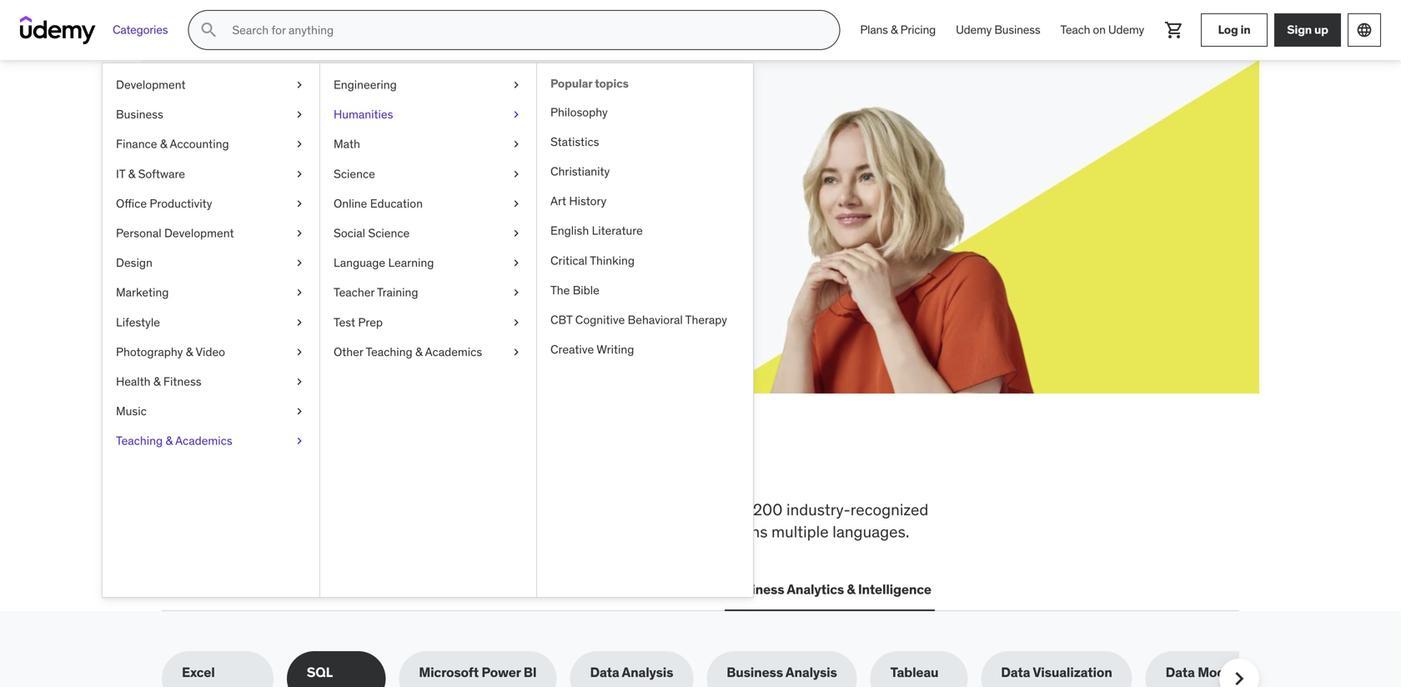 Task type: locate. For each thing, give the bounding box(es) containing it.
the bible link
[[537, 276, 753, 305]]

content
[[637, 500, 692, 520]]

up
[[1314, 22, 1328, 37]]

math link
[[320, 129, 536, 159]]

2 vertical spatial science
[[539, 581, 589, 598]]

skills up supports
[[357, 500, 392, 520]]

statistics link
[[537, 127, 753, 157]]

data for data modeling
[[1166, 664, 1195, 681]]

literature
[[592, 223, 643, 238]]

development down office productivity link
[[164, 226, 234, 241]]

for
[[302, 133, 341, 167], [696, 500, 715, 520]]

1 horizontal spatial academics
[[425, 344, 482, 359]]

business analytics & intelligence
[[728, 581, 931, 598]]

udemy
[[956, 22, 992, 37], [1108, 22, 1144, 37]]

& left the video
[[186, 344, 193, 359]]

xsmall image inside marketing link
[[293, 285, 306, 301]]

& right plans
[[891, 22, 898, 37]]

finance
[[116, 137, 157, 152]]

communication
[[609, 581, 708, 598]]

academics down music link
[[175, 433, 232, 448]]

technical
[[414, 500, 478, 520]]

xsmall image inside teaching & academics link
[[293, 433, 306, 449]]

1 vertical spatial development
[[164, 226, 234, 241]]

& inside button
[[847, 581, 855, 598]]

xsmall image for engineering
[[510, 77, 523, 93]]

music
[[116, 404, 147, 419]]

1 horizontal spatial it
[[299, 581, 311, 598]]

online
[[334, 196, 367, 211]]

0 horizontal spatial your
[[270, 174, 296, 191]]

for up and on the bottom of the page
[[696, 500, 715, 520]]

submit search image
[[199, 20, 219, 40]]

online education
[[334, 196, 423, 211]]

1 vertical spatial science
[[368, 226, 410, 241]]

other teaching & academics link
[[320, 337, 536, 367]]

skills up the workplace
[[276, 444, 366, 488]]

expand
[[222, 174, 267, 191]]

data inside data science button
[[507, 581, 536, 598]]

0 horizontal spatial teaching
[[116, 433, 163, 448]]

science inside button
[[539, 581, 589, 598]]

cbt
[[550, 312, 572, 327]]

it for it & software
[[116, 166, 125, 181]]

test
[[334, 315, 355, 330]]

the
[[550, 283, 570, 298]]

it & software
[[116, 166, 185, 181]]

udemy right on
[[1108, 22, 1144, 37]]

certifications,
[[162, 522, 258, 542]]

& right finance
[[160, 137, 167, 152]]

xsmall image inside "math" link
[[510, 136, 523, 152]]

teaching down prep
[[366, 344, 412, 359]]

& for video
[[186, 344, 193, 359]]

skills
[[222, 133, 297, 167]]

xsmall image inside online education link
[[510, 195, 523, 212]]

course.
[[393, 174, 437, 191]]

science down the "professional"
[[539, 581, 589, 598]]

xsmall image inside humanities 'link'
[[510, 106, 523, 123]]

& down test prep link
[[415, 344, 422, 359]]

development inside 'button'
[[196, 581, 279, 598]]

your
[[345, 133, 406, 167], [270, 174, 296, 191]]

1 vertical spatial your
[[270, 174, 296, 191]]

health & fitness
[[116, 374, 201, 389]]

xsmall image for music
[[293, 403, 306, 420]]

education
[[370, 196, 423, 211]]

for inside covering critical workplace skills to technical topics, including prep content for over 200 industry-recognized certifications, our catalog supports well-rounded professional development and spans multiple languages.
[[696, 500, 715, 520]]

xsmall image for personal development
[[293, 225, 306, 241]]

0 vertical spatial skills
[[276, 444, 366, 488]]

0 vertical spatial for
[[302, 133, 341, 167]]

xsmall image inside finance & accounting link
[[293, 136, 306, 152]]

teacher training link
[[320, 278, 536, 308]]

xsmall image inside design "link"
[[293, 255, 306, 271]]

xsmall image inside it & software link
[[293, 166, 306, 182]]

1 vertical spatial skills
[[357, 500, 392, 520]]

your up through
[[270, 174, 296, 191]]

science up "15."
[[334, 166, 375, 181]]

1 vertical spatial for
[[696, 500, 715, 520]]

teach on udemy
[[1060, 22, 1144, 37]]

0 horizontal spatial for
[[302, 133, 341, 167]]

0 horizontal spatial analysis
[[622, 664, 673, 681]]

1 horizontal spatial your
[[345, 133, 406, 167]]

xsmall image inside lifestyle link
[[293, 314, 306, 331]]

for up potential
[[302, 133, 341, 167]]

1 vertical spatial in
[[525, 444, 557, 488]]

leadership
[[418, 581, 487, 598]]

teach on udemy link
[[1050, 10, 1154, 50]]

xsmall image for online education
[[510, 195, 523, 212]]

data left visualization
[[1001, 664, 1030, 681]]

teaching
[[366, 344, 412, 359], [116, 433, 163, 448]]

sign up
[[1287, 22, 1328, 37]]

log
[[1218, 22, 1238, 37]]

video
[[196, 344, 225, 359]]

0 vertical spatial development
[[116, 77, 186, 92]]

xsmall image inside language learning 'link'
[[510, 255, 523, 271]]

fitness
[[163, 374, 201, 389]]

0 vertical spatial your
[[345, 133, 406, 167]]

1 horizontal spatial in
[[1240, 22, 1251, 37]]

xsmall image inside "teacher training" link
[[510, 285, 523, 301]]

power
[[481, 664, 521, 681]]

& up office
[[128, 166, 135, 181]]

categories
[[113, 22, 168, 37]]

web
[[165, 581, 193, 598]]

critical
[[550, 253, 587, 268]]

& for pricing
[[891, 22, 898, 37]]

it
[[116, 166, 125, 181], [299, 581, 311, 598]]

xsmall image for marketing
[[293, 285, 306, 301]]

xsmall image for science
[[510, 166, 523, 182]]

it inside button
[[299, 581, 311, 598]]

science for data
[[539, 581, 589, 598]]

& inside "link"
[[186, 344, 193, 359]]

$12.99
[[222, 193, 262, 210]]

history
[[569, 194, 606, 209]]

english literature link
[[537, 216, 753, 246]]

skills
[[276, 444, 366, 488], [357, 500, 392, 520]]

language learning
[[334, 255, 434, 270]]

your up with
[[345, 133, 406, 167]]

teaching inside other teaching & academics link
[[366, 344, 412, 359]]

data left modeling
[[1166, 664, 1195, 681]]

teaching down "music"
[[116, 433, 163, 448]]

supports
[[345, 522, 408, 542]]

it up office
[[116, 166, 125, 181]]

200
[[753, 500, 783, 520]]

it left certifications
[[299, 581, 311, 598]]

xsmall image for photography & video
[[293, 344, 306, 360]]

xsmall image inside development link
[[293, 77, 306, 93]]

2 analysis from the left
[[786, 664, 837, 681]]

xsmall image inside other teaching & academics link
[[510, 344, 523, 360]]

& down music link
[[166, 433, 173, 448]]

certifications
[[314, 581, 398, 598]]

on
[[1093, 22, 1106, 37]]

teaching inside teaching & academics link
[[116, 433, 163, 448]]

data down the "professional"
[[507, 581, 536, 598]]

xsmall image inside social science link
[[510, 225, 523, 241]]

in inside 'log in' link
[[1240, 22, 1251, 37]]

& right health
[[153, 374, 161, 389]]

xsmall image for teaching & academics
[[293, 433, 306, 449]]

prep
[[358, 315, 383, 330]]

xsmall image for lifestyle
[[293, 314, 306, 331]]

log in
[[1218, 22, 1251, 37]]

future
[[411, 133, 492, 167]]

in right log
[[1240, 22, 1251, 37]]

choose a language image
[[1356, 22, 1373, 38]]

engineering
[[334, 77, 397, 92]]

you
[[373, 444, 432, 488]]

data science button
[[504, 570, 592, 610]]

analysis for business analysis
[[786, 664, 837, 681]]

data right bi
[[590, 664, 619, 681]]

1 vertical spatial teaching
[[116, 433, 163, 448]]

udemy image
[[20, 16, 96, 44]]

udemy business
[[956, 22, 1040, 37]]

1 horizontal spatial teaching
[[366, 344, 412, 359]]

microsoft power bi
[[419, 664, 537, 681]]

1 horizontal spatial udemy
[[1108, 22, 1144, 37]]

1 vertical spatial it
[[299, 581, 311, 598]]

communication button
[[606, 570, 711, 610]]

udemy right the pricing
[[956, 22, 992, 37]]

data for data analysis
[[590, 664, 619, 681]]

marketing link
[[103, 278, 319, 308]]

it inside it & software link
[[116, 166, 125, 181]]

0 horizontal spatial academics
[[175, 433, 232, 448]]

it for it certifications
[[299, 581, 311, 598]]

teaching & academics
[[116, 433, 232, 448]]

0 vertical spatial in
[[1240, 22, 1251, 37]]

xsmall image for math
[[510, 136, 523, 152]]

business for business analysis
[[727, 664, 783, 681]]

0 vertical spatial academics
[[425, 344, 482, 359]]

starting
[[440, 174, 488, 191]]

multiple
[[771, 522, 829, 542]]

office productivity
[[116, 196, 212, 211]]

in
[[1240, 22, 1251, 37], [525, 444, 557, 488]]

xsmall image inside photography & video "link"
[[293, 344, 306, 360]]

1 horizontal spatial for
[[696, 500, 715, 520]]

xsmall image for development
[[293, 77, 306, 93]]

business inside button
[[728, 581, 784, 598]]

xsmall image inside engineering link
[[510, 77, 523, 93]]

development right web
[[196, 581, 279, 598]]

1 analysis from the left
[[622, 664, 673, 681]]

xsmall image
[[293, 77, 306, 93], [510, 77, 523, 93], [510, 106, 523, 123], [510, 166, 523, 182], [293, 225, 306, 241], [510, 225, 523, 241], [293, 255, 306, 271], [293, 344, 306, 360], [293, 374, 306, 390]]

personal development link
[[103, 218, 319, 248]]

xsmall image inside test prep link
[[510, 314, 523, 331]]

business analytics & intelligence button
[[725, 570, 935, 610]]

tableau
[[890, 664, 939, 681]]

the
[[217, 444, 270, 488]]

2 vertical spatial development
[[196, 581, 279, 598]]

xsmall image inside health & fitness link
[[293, 374, 306, 390]]

&
[[891, 22, 898, 37], [160, 137, 167, 152], [128, 166, 135, 181], [186, 344, 193, 359], [415, 344, 422, 359], [153, 374, 161, 389], [166, 433, 173, 448], [847, 581, 855, 598]]

humanities element
[[536, 63, 753, 597]]

philosophy link
[[537, 97, 753, 127]]

science up language learning
[[368, 226, 410, 241]]

office
[[116, 196, 147, 211]]

development down categories dropdown button
[[116, 77, 186, 92]]

0 horizontal spatial udemy
[[956, 22, 992, 37]]

academics down test prep link
[[425, 344, 482, 359]]

business inside topic filters element
[[727, 664, 783, 681]]

& for academics
[[166, 433, 173, 448]]

0 horizontal spatial it
[[116, 166, 125, 181]]

xsmall image inside personal development link
[[293, 225, 306, 241]]

in up including
[[525, 444, 557, 488]]

therapy
[[685, 312, 727, 327]]

creative writing link
[[537, 335, 753, 365]]

xsmall image
[[293, 106, 306, 123], [293, 136, 306, 152], [510, 136, 523, 152], [293, 166, 306, 182], [293, 195, 306, 212], [510, 195, 523, 212], [510, 255, 523, 271], [293, 285, 306, 301], [510, 285, 523, 301], [293, 314, 306, 331], [510, 314, 523, 331], [510, 344, 523, 360], [293, 403, 306, 420], [293, 433, 306, 449]]

xsmall image for language learning
[[510, 255, 523, 271]]

business
[[994, 22, 1040, 37], [116, 107, 163, 122], [728, 581, 784, 598], [727, 664, 783, 681]]

0 vertical spatial it
[[116, 166, 125, 181]]

industry-
[[786, 500, 850, 520]]

& right analytics
[[847, 581, 855, 598]]

business analysis
[[727, 664, 837, 681]]

xsmall image inside music link
[[293, 403, 306, 420]]

xsmall image inside business link
[[293, 106, 306, 123]]

popular
[[550, 76, 592, 91]]

lifestyle
[[116, 315, 160, 330]]

0 vertical spatial teaching
[[366, 344, 412, 359]]

recognized
[[850, 500, 929, 520]]

science for social
[[368, 226, 410, 241]]

xsmall image inside science link
[[510, 166, 523, 182]]

1 horizontal spatial analysis
[[786, 664, 837, 681]]

analytics
[[787, 581, 844, 598]]

business for business
[[116, 107, 163, 122]]

spans
[[726, 522, 768, 542]]

dec
[[316, 193, 339, 210]]

xsmall image inside office productivity link
[[293, 195, 306, 212]]

teach
[[1060, 22, 1090, 37]]



Task type: vqa. For each thing, say whether or not it's contained in the screenshot.
a's Total
no



Task type: describe. For each thing, give the bounding box(es) containing it.
excel
[[182, 664, 215, 681]]

our
[[262, 522, 285, 542]]

xsmall image for business
[[293, 106, 306, 123]]

social
[[334, 226, 365, 241]]

music link
[[103, 397, 319, 426]]

office productivity link
[[103, 189, 319, 218]]

workplace
[[280, 500, 353, 520]]

2 udemy from the left
[[1108, 22, 1144, 37]]

xsmall image for test prep
[[510, 314, 523, 331]]

one
[[564, 444, 624, 488]]

learning
[[388, 255, 434, 270]]

bi
[[524, 664, 537, 681]]

1 udemy from the left
[[956, 22, 992, 37]]

Search for anything text field
[[229, 16, 819, 44]]

christianity link
[[537, 157, 753, 186]]

personal development
[[116, 226, 234, 241]]

thinking
[[590, 253, 635, 268]]

language
[[334, 255, 385, 270]]

humanities
[[334, 107, 393, 122]]

xsmall image for design
[[293, 255, 306, 271]]

development for personal
[[164, 226, 234, 241]]

1 vertical spatial academics
[[175, 433, 232, 448]]

visualization
[[1033, 664, 1112, 681]]

languages.
[[833, 522, 909, 542]]

accounting
[[170, 137, 229, 152]]

with
[[355, 174, 380, 191]]

the bible
[[550, 283, 599, 298]]

0 horizontal spatial in
[[525, 444, 557, 488]]

photography & video link
[[103, 337, 319, 367]]

microsoft
[[419, 664, 479, 681]]

design link
[[103, 248, 319, 278]]

at
[[491, 174, 503, 191]]

personal
[[116, 226, 161, 241]]

xsmall image for social science
[[510, 225, 523, 241]]

humanities link
[[320, 100, 536, 129]]

skills inside covering critical workplace skills to technical topics, including prep content for over 200 industry-recognized certifications, our catalog supports well-rounded professional development and spans multiple languages.
[[357, 500, 392, 520]]

critical
[[229, 500, 276, 520]]

xsmall image for it & software
[[293, 166, 306, 182]]

sign
[[1287, 22, 1312, 37]]

data analysis
[[590, 664, 673, 681]]

social science
[[334, 226, 410, 241]]

xsmall image for other teaching & academics
[[510, 344, 523, 360]]

teacher training
[[334, 285, 418, 300]]

topic filters element
[[162, 651, 1276, 687]]

prep
[[601, 500, 633, 520]]

business link
[[103, 100, 319, 129]]

creative writing
[[550, 342, 634, 357]]

health & fitness link
[[103, 367, 319, 397]]

just
[[506, 174, 528, 191]]

writing
[[596, 342, 634, 357]]

statistics
[[550, 134, 599, 149]]

art history link
[[537, 186, 753, 216]]

& for fitness
[[153, 374, 161, 389]]

to
[[396, 500, 410, 520]]

need
[[439, 444, 519, 488]]

xsmall image for health & fitness
[[293, 374, 306, 390]]

behavioral
[[628, 312, 683, 327]]

development link
[[103, 70, 319, 100]]

xsmall image for office productivity
[[293, 195, 306, 212]]

sign up link
[[1274, 13, 1341, 47]]

xsmall image for teacher training
[[510, 285, 523, 301]]

it certifications button
[[296, 570, 402, 610]]

finance & accounting link
[[103, 129, 319, 159]]

next image
[[1226, 666, 1253, 687]]

covering critical workplace skills to technical topics, including prep content for over 200 industry-recognized certifications, our catalog supports well-rounded professional development and spans multiple languages.
[[162, 500, 929, 542]]

popular topics
[[550, 76, 629, 91]]

data for data visualization
[[1001, 664, 1030, 681]]

xsmall image for humanities
[[510, 106, 523, 123]]

xsmall image for finance & accounting
[[293, 136, 306, 152]]

cbt cognitive behavioral therapy
[[550, 312, 727, 327]]

plans & pricing link
[[850, 10, 946, 50]]

& for software
[[128, 166, 135, 181]]

plans & pricing
[[860, 22, 936, 37]]

all
[[162, 444, 211, 488]]

shopping cart with 0 items image
[[1164, 20, 1184, 40]]

data visualization
[[1001, 664, 1112, 681]]

topics,
[[482, 500, 529, 520]]

topics
[[595, 76, 629, 91]]

analysis for data analysis
[[622, 664, 673, 681]]

development
[[599, 522, 692, 542]]

15.
[[342, 193, 359, 210]]

log in link
[[1201, 13, 1268, 47]]

development for web
[[196, 581, 279, 598]]

data for data science
[[507, 581, 536, 598]]

potential
[[299, 174, 351, 191]]

intelligence
[[858, 581, 931, 598]]

other teaching & academics
[[334, 344, 482, 359]]

and
[[695, 522, 722, 542]]

photography
[[116, 344, 183, 359]]

marketing
[[116, 285, 169, 300]]

social science link
[[320, 218, 536, 248]]

health
[[116, 374, 151, 389]]

categories button
[[103, 10, 178, 50]]

math
[[334, 137, 360, 152]]

business for business analytics & intelligence
[[728, 581, 784, 598]]

for inside skills for your future expand your potential with a course. starting at just $12.99 through dec 15.
[[302, 133, 341, 167]]

online education link
[[320, 189, 536, 218]]

& for accounting
[[160, 137, 167, 152]]

0 vertical spatial science
[[334, 166, 375, 181]]

rounded
[[446, 522, 505, 542]]

udemy business link
[[946, 10, 1050, 50]]

teaching & academics link
[[103, 426, 319, 456]]

sql
[[307, 664, 333, 681]]

pricing
[[900, 22, 936, 37]]



